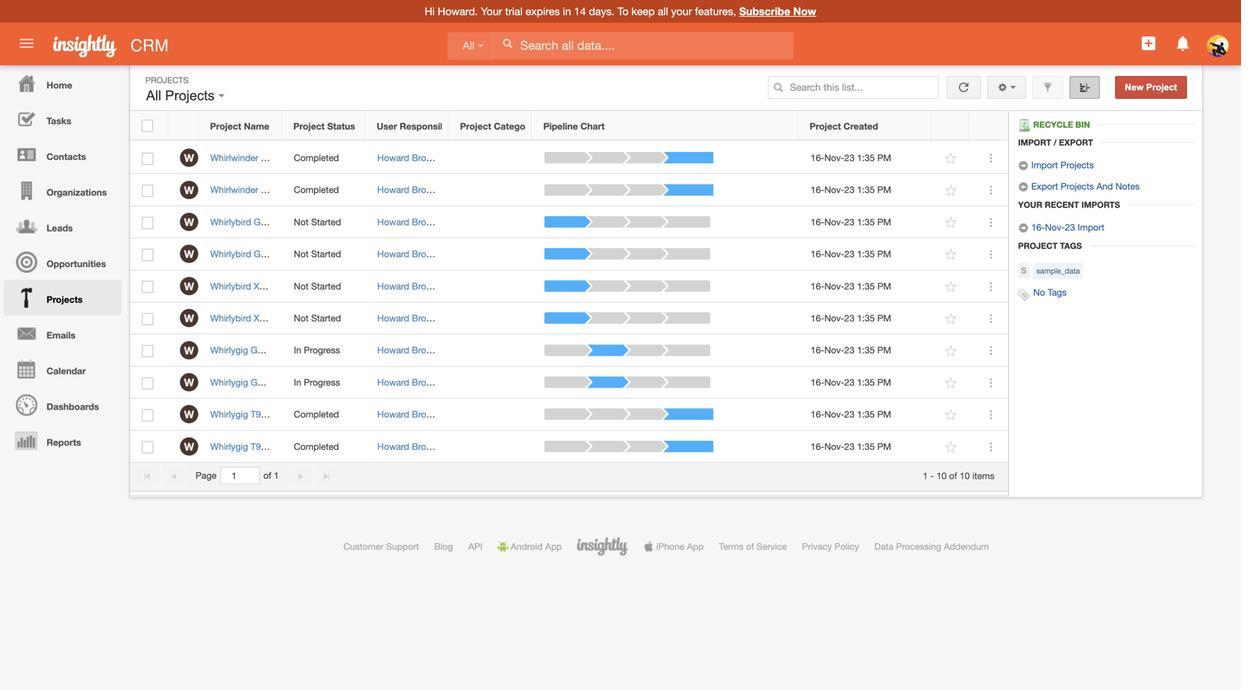 Task type: describe. For each thing, give the bounding box(es) containing it.
nov- for sakda
[[824, 377, 844, 388]]

- left nakatomi
[[274, 409, 277, 420]]

whirlygig g250 - oceanic airlines - mark sakda link
[[210, 377, 412, 388]]

category
[[494, 121, 534, 132]]

cog image
[[997, 82, 1008, 93]]

3 howard from the top
[[377, 217, 409, 227]]

follow image for whirlygig t920 - nakatomi trading corp. - samantha wright
[[944, 408, 958, 423]]

3 howard brown link from the top
[[377, 217, 438, 227]]

project for project tags
[[1018, 241, 1058, 251]]

14
[[574, 5, 586, 18]]

nov- for martin
[[824, 249, 844, 260]]

howard brown link for nicole
[[377, 281, 438, 292]]

- left globex
[[279, 217, 282, 227]]

in progress cell for llc
[[282, 335, 366, 367]]

circle arrow right image
[[1018, 161, 1029, 171]]

16-nov-23 1:35 pm for martin
[[811, 249, 891, 260]]

w link for whirlygig g250 - oceanic airlines - mark sakda
[[180, 374, 198, 392]]

barbara
[[358, 345, 390, 356]]

3 brown from the top
[[412, 217, 438, 227]]

2 column header from the left
[[931, 112, 969, 140]]

whirlwinder for whirlwinder x520 - oceanic airlines - cynthia allen
[[210, 153, 258, 163]]

whirlybird for whirlybird g950 - sirius corp. - tina martin
[[210, 249, 251, 260]]

- left items
[[930, 471, 934, 481]]

pm for mills
[[877, 185, 891, 195]]

user
[[377, 121, 397, 132]]

show list view filters image
[[1042, 82, 1053, 93]]

not for cyberdyne
[[294, 281, 309, 292]]

w for whirlybird g950 - globex - albert lee
[[184, 216, 194, 229]]

completed cell for -
[[282, 399, 366, 431]]

iphone app link
[[643, 542, 704, 552]]

3 16-nov-23 1:35 pm cell from the top
[[799, 207, 932, 239]]

follow image for whirlygig g250 - oceanic airlines - mark sakda
[[944, 376, 958, 391]]

cell for nicole
[[449, 271, 533, 303]]

23 for smith
[[844, 313, 855, 324]]

created
[[843, 121, 878, 132]]

3 cell from the top
[[449, 207, 533, 239]]

whirlybird for whirlybird x250 - warbucks industries - carlos smith
[[210, 313, 251, 324]]

/
[[1054, 138, 1057, 148]]

whirlybird for whirlybird x250 - cyberdyne systems corp. - nicole gomez
[[210, 281, 251, 292]]

23 for miyazaki
[[844, 442, 855, 452]]

howard for sakda
[[377, 377, 409, 388]]

notes
[[1116, 181, 1140, 192]]

data processing addendum link
[[874, 542, 989, 552]]

w for whirlygig t920 - nakatomi trading corp. - samantha wright
[[184, 409, 194, 421]]

all
[[658, 5, 668, 18]]

0 vertical spatial your
[[481, 5, 502, 18]]

w for whirlygig g250 - oceanic airlines - mark sakda
[[184, 377, 194, 389]]

16- for allen
[[811, 153, 824, 163]]

customer support
[[343, 542, 419, 552]]

all for all projects
[[146, 88, 161, 103]]

6 w row from the top
[[130, 303, 1008, 335]]

cell for samantha
[[449, 399, 533, 431]]

follow image for smith
[[944, 312, 958, 327]]

16- for mills
[[811, 185, 824, 195]]

2 10 from the left
[[960, 471, 970, 481]]

started for industries
[[311, 313, 341, 324]]

w for whirlygig t920 - warbucks industries - wayne miyazaki
[[184, 441, 194, 453]]

follow image for whirlwinder x520 - oceanic airlines - cynthia allen
[[944, 152, 958, 166]]

16-nov-23 1:35 pm cell for miyazaki
[[799, 431, 932, 463]]

- up of 1
[[274, 442, 277, 452]]

not for sirius
[[294, 249, 309, 260]]

s
[[1021, 266, 1027, 276]]

whirlwinder x520 - oceanic airlines - cynthia allen
[[210, 153, 418, 163]]

16-nov-23 1:35 pm cell for sakda
[[799, 367, 932, 399]]

pm for nicole
[[877, 281, 891, 292]]

user responsible project category
[[377, 121, 534, 132]]

2 vertical spatial import
[[1078, 222, 1104, 233]]

1 1 from the left
[[274, 471, 279, 481]]

1 - 10 of 10 items
[[923, 471, 995, 481]]

started for corp.
[[311, 249, 341, 260]]

brown for sakda
[[412, 377, 438, 388]]

wayne
[[372, 442, 399, 452]]

w link for whirlybird x250 - warbucks industries - carlos smith
[[180, 309, 198, 328]]

- left cyberdyne
[[277, 281, 281, 292]]

howard for mills
[[377, 185, 409, 195]]

reports link
[[4, 423, 122, 459]]

in progress for oceanic
[[294, 377, 340, 388]]

pipeline
[[543, 121, 578, 132]]

projects link
[[4, 280, 122, 316]]

samantha
[[385, 409, 427, 420]]

whirlwinder x520 - warbucks industries - roger mills
[[210, 185, 428, 195]]

- right llc
[[352, 345, 355, 356]]

3 column header from the left
[[969, 112, 1008, 140]]

progress for jakubowski
[[304, 345, 340, 356]]

in
[[563, 5, 571, 18]]

whirlygig g250 - oceanic airlines - mark sakda
[[210, 377, 405, 388]]

w link for whirlygig t920 - warbucks industries - wayne miyazaki
[[180, 438, 198, 456]]

nov- for mills
[[824, 185, 844, 195]]

circle arrow left image
[[1018, 182, 1029, 193]]

2 follow image from the top
[[944, 216, 958, 230]]

whirlygig t920 - nakatomi trading corp. - samantha wright
[[210, 409, 456, 420]]

- left roger
[[376, 185, 380, 195]]

1 column header from the left
[[168, 112, 199, 140]]

started for systems
[[311, 281, 341, 292]]

1:35 for miyazaki
[[857, 442, 875, 452]]

- up whirlygig g250 - jakubowski llc - barbara lane at the left of the page
[[277, 313, 281, 324]]

import / export
[[1018, 138, 1093, 148]]

import projects link
[[1018, 160, 1094, 171]]

import for import / export
[[1018, 138, 1051, 148]]

t920 for nakatomi
[[251, 409, 271, 420]]

import projects
[[1029, 160, 1094, 170]]

howard brown for mills
[[377, 185, 438, 195]]

follow image for whirlygig t920 - warbucks industries - wayne miyazaki
[[944, 440, 958, 455]]

lee
[[349, 217, 364, 227]]

api link
[[468, 542, 483, 552]]

terms of service
[[719, 542, 787, 552]]

4 w row from the top
[[130, 239, 1008, 271]]

- left "mark"
[[350, 377, 353, 388]]

to
[[617, 5, 629, 18]]

w link for whirlygig t920 - nakatomi trading corp. - samantha wright
[[180, 406, 198, 424]]

howard brown for miyazaki
[[377, 442, 438, 452]]

white image
[[502, 38, 513, 49]]

your
[[671, 5, 692, 18]]

x520 for oceanic
[[261, 153, 282, 163]]

sirius
[[285, 249, 307, 260]]

1 field
[[221, 468, 259, 484]]

calendar link
[[4, 352, 122, 387]]

3 1:35 from the top
[[857, 217, 875, 227]]

3 w row from the top
[[130, 207, 1008, 239]]

2 1 from the left
[[923, 471, 928, 481]]

w link for whirlybird x250 - cyberdyne systems corp. - nicole gomez
[[180, 277, 198, 296]]

row group containing w
[[130, 142, 1008, 463]]

8 w row from the top
[[130, 367, 1008, 399]]

whirlwinder x520 - warbucks industries - roger mills link
[[210, 185, 436, 195]]

support
[[386, 542, 419, 552]]

and
[[1097, 181, 1113, 192]]

project created
[[810, 121, 878, 132]]

whirlygig g250 - jakubowski llc - barbara lane link
[[210, 345, 420, 356]]

7 w row from the top
[[130, 335, 1008, 367]]

api
[[468, 542, 483, 552]]

whirlybird x250 - warbucks industries - carlos smith link
[[210, 313, 435, 324]]

airlines for completed
[[327, 153, 356, 163]]

of 1
[[263, 471, 279, 481]]

cynthia
[[365, 153, 396, 163]]

0 vertical spatial corp.
[[310, 249, 333, 260]]

1 horizontal spatial your
[[1018, 200, 1043, 210]]

- up the whirlybird g950 - globex - albert lee
[[284, 185, 288, 195]]

roger
[[382, 185, 407, 195]]

subscribe
[[739, 5, 790, 18]]

nov- for samantha
[[824, 409, 844, 420]]

new
[[1125, 82, 1144, 92]]

new project
[[1125, 82, 1177, 92]]

projects for all projects
[[165, 88, 215, 103]]

howard brown for nicole
[[377, 281, 438, 292]]

10 w row from the top
[[130, 431, 1008, 463]]

not started cell for industries
[[282, 303, 366, 335]]

whirlybird g950 - sirius corp. - tina martin
[[210, 249, 387, 260]]

no tags
[[1033, 287, 1067, 298]]

data processing addendum
[[874, 542, 989, 552]]

- down whirlygig g250 - jakubowski llc - barbara lane at the left of the page
[[275, 377, 279, 388]]

tags
[[1048, 287, 1067, 298]]

app for android app
[[545, 542, 562, 552]]

reports
[[46, 438, 81, 448]]

in for oceanic
[[294, 377, 301, 388]]

expires
[[526, 5, 560, 18]]

9 w row from the top
[[130, 399, 1008, 431]]

- left cynthia
[[359, 153, 362, 163]]

show sidebar image
[[1079, 82, 1090, 93]]

whirlygig g250 - jakubowski llc - barbara lane
[[210, 345, 413, 356]]

row containing project name
[[130, 112, 1008, 140]]

brown for martin
[[412, 249, 438, 260]]

page
[[196, 471, 217, 481]]

23 for sakda
[[844, 377, 855, 388]]

16- for martin
[[811, 249, 824, 260]]

23 for martin
[[844, 249, 855, 260]]

pm for sakda
[[877, 377, 891, 388]]

contacts
[[46, 151, 86, 162]]

- left carlos
[[369, 313, 373, 324]]

1 10 from the left
[[937, 471, 947, 481]]

project name
[[210, 121, 269, 132]]

howard brown link for sakda
[[377, 377, 438, 388]]

tasks link
[[4, 101, 122, 137]]

howard brown for sakda
[[377, 377, 438, 388]]

nov- for nicole
[[824, 281, 844, 292]]

completed for -
[[294, 409, 339, 420]]

project left category
[[460, 121, 491, 132]]

whirlygig for whirlygig t920 - warbucks industries - wayne miyazaki
[[210, 442, 248, 452]]

customer support link
[[343, 542, 419, 552]]

android app
[[511, 542, 562, 552]]

name
[[244, 121, 269, 132]]

not for globex
[[294, 217, 309, 227]]

emails link
[[4, 316, 122, 352]]

calendar
[[46, 366, 86, 377]]

howard brown link for martin
[[377, 249, 438, 260]]

5 w row from the top
[[130, 271, 1008, 303]]

no
[[1033, 287, 1045, 298]]

industries for wayne
[[323, 442, 363, 452]]

2 horizontal spatial of
[[949, 471, 957, 481]]

android
[[511, 542, 543, 552]]

android app link
[[498, 542, 562, 552]]

- up whirlwinder x520 - warbucks industries - roger mills
[[284, 153, 288, 163]]

brown for allen
[[412, 153, 438, 163]]

blog
[[434, 542, 453, 552]]

subscribe now link
[[739, 5, 816, 18]]

completed cell for cynthia
[[282, 142, 366, 174]]

recycle bin link
[[1018, 119, 1098, 132]]

opportunities
[[46, 259, 106, 269]]

projects up all projects
[[145, 75, 189, 85]]



Task type: locate. For each thing, give the bounding box(es) containing it.
oceanic
[[290, 153, 324, 163], [281, 377, 315, 388]]

5 pm from the top
[[877, 281, 891, 292]]

16- for nicole
[[811, 281, 824, 292]]

not started up whirlybird x250 - warbucks industries - carlos smith
[[294, 281, 341, 292]]

leads link
[[4, 209, 122, 244]]

brown down responsible
[[412, 153, 438, 163]]

progress down whirlybird x250 - warbucks industries - carlos smith link
[[304, 345, 340, 356]]

whirlybird x250 - warbucks industries - carlos smith
[[210, 313, 428, 324]]

2 completed cell from the top
[[282, 174, 366, 207]]

1 vertical spatial g950
[[254, 249, 276, 260]]

warbucks down cyberdyne
[[283, 313, 324, 324]]

1:35 for sakda
[[857, 377, 875, 388]]

2 brown from the top
[[412, 185, 438, 195]]

7 brown from the top
[[412, 345, 438, 356]]

privacy policy
[[802, 542, 859, 552]]

started left tina
[[311, 249, 341, 260]]

tags
[[1060, 241, 1082, 251]]

started for -
[[311, 217, 341, 227]]

smith
[[404, 313, 428, 324]]

4 whirlygig from the top
[[210, 442, 248, 452]]

howard brown down the nicole
[[377, 313, 438, 324]]

1 horizontal spatial of
[[746, 542, 754, 552]]

0 vertical spatial industries
[[334, 185, 374, 195]]

not down globex
[[294, 249, 309, 260]]

howard brown link
[[377, 153, 438, 163], [377, 185, 438, 195], [377, 217, 438, 227], [377, 249, 438, 260], [377, 281, 438, 292], [377, 313, 438, 324], [377, 345, 438, 356], [377, 377, 438, 388], [377, 409, 438, 420], [377, 442, 438, 452]]

3 w from the top
[[184, 216, 194, 229]]

completed cell
[[282, 142, 366, 174], [282, 174, 366, 207], [282, 399, 366, 431], [282, 431, 366, 463]]

in progress
[[294, 345, 340, 356], [294, 377, 340, 388]]

follow image for whirlybird g950 - sirius corp. - tina martin
[[944, 248, 958, 262]]

3 pm from the top
[[877, 217, 891, 227]]

project left name
[[210, 121, 241, 132]]

projects inside button
[[165, 88, 215, 103]]

10 howard from the top
[[377, 442, 409, 452]]

2 completed from the top
[[294, 185, 339, 195]]

howard brown link up samantha
[[377, 377, 438, 388]]

cell for martin
[[449, 239, 533, 271]]

16-nov-23 1:35 pm cell for smith
[[799, 303, 932, 335]]

4 follow image from the top
[[944, 312, 958, 327]]

started left lee
[[311, 217, 341, 227]]

2 started from the top
[[311, 249, 341, 260]]

1:35 for nicole
[[857, 281, 875, 292]]

pm for lane
[[877, 345, 891, 356]]

airlines up whirlygig t920 - nakatomi trading corp. - samantha wright
[[318, 377, 347, 388]]

howard brown link up smith
[[377, 281, 438, 292]]

5 w from the top
[[184, 280, 194, 293]]

9 brown from the top
[[412, 409, 438, 420]]

1 1:35 from the top
[[857, 153, 875, 163]]

howard down samantha
[[377, 442, 409, 452]]

howard brown for smith
[[377, 313, 438, 324]]

16-nov-23 1:35 pm cell
[[799, 142, 932, 174], [799, 174, 932, 207], [799, 207, 932, 239], [799, 239, 932, 271], [799, 271, 932, 303], [799, 303, 932, 335], [799, 335, 932, 367], [799, 367, 932, 399], [799, 399, 932, 431], [799, 431, 932, 463]]

howard down roger
[[377, 217, 409, 227]]

of right 1 field
[[263, 471, 271, 481]]

10 w link from the top
[[180, 438, 198, 456]]

dashboards
[[46, 402, 99, 412]]

follow image for mills
[[944, 184, 958, 198]]

of
[[263, 471, 271, 481], [949, 471, 957, 481], [746, 542, 754, 552]]

3 16-nov-23 1:35 pm from the top
[[811, 217, 891, 227]]

16-nov-23 1:35 pm cell for mills
[[799, 174, 932, 207]]

howard brown up samantha
[[377, 377, 438, 388]]

1 right 1 field
[[274, 471, 279, 481]]

howard for lane
[[377, 345, 409, 356]]

1 horizontal spatial app
[[687, 542, 704, 552]]

4 16-nov-23 1:35 pm from the top
[[811, 249, 891, 260]]

all down crm
[[146, 88, 161, 103]]

completed cell for wayne
[[282, 431, 366, 463]]

5 cell from the top
[[449, 271, 533, 303]]

0 horizontal spatial all
[[146, 88, 161, 103]]

iphone app
[[656, 542, 704, 552]]

1 left items
[[923, 471, 928, 481]]

4 howard from the top
[[377, 249, 409, 260]]

row group
[[130, 142, 1008, 463]]

whirlygig t920 - warbucks industries - wayne miyazaki link
[[210, 442, 445, 452]]

23
[[844, 153, 855, 163], [844, 185, 855, 195], [844, 217, 855, 227], [1065, 222, 1075, 233], [844, 249, 855, 260], [844, 281, 855, 292], [844, 313, 855, 324], [844, 345, 855, 356], [844, 377, 855, 388], [844, 409, 855, 420], [844, 442, 855, 452]]

not
[[294, 217, 309, 227], [294, 249, 309, 260], [294, 281, 309, 292], [294, 313, 309, 324]]

import left /
[[1018, 138, 1051, 148]]

howard brown link down mills
[[377, 217, 438, 227]]

10 16-nov-23 1:35 pm cell from the top
[[799, 431, 932, 463]]

10
[[937, 471, 947, 481], [960, 471, 970, 481]]

completed for roger
[[294, 185, 339, 195]]

brown
[[412, 153, 438, 163], [412, 185, 438, 195], [412, 217, 438, 227], [412, 249, 438, 260], [412, 281, 438, 292], [412, 313, 438, 324], [412, 345, 438, 356], [412, 377, 438, 388], [412, 409, 438, 420], [412, 442, 438, 452]]

brown for miyazaki
[[412, 442, 438, 452]]

projects for import projects
[[1061, 160, 1094, 170]]

nov- for lane
[[824, 345, 844, 356]]

7 howard from the top
[[377, 345, 409, 356]]

trading
[[321, 409, 351, 420]]

16-nov-23 1:35 pm for sakda
[[811, 377, 891, 388]]

g250 down whirlygig g250 - jakubowski llc - barbara lane at the left of the page
[[251, 377, 273, 388]]

row
[[130, 112, 1008, 140]]

2 howard from the top
[[377, 185, 409, 195]]

9 16-nov-23 1:35 pm from the top
[[811, 409, 891, 420]]

0 vertical spatial import
[[1018, 138, 1051, 148]]

10 howard brown link from the top
[[377, 442, 438, 452]]

1 vertical spatial import
[[1031, 160, 1058, 170]]

1:35 for allen
[[857, 153, 875, 163]]

all projects button
[[142, 84, 228, 107]]

1:35 for smith
[[857, 313, 875, 324]]

howard brown up smith
[[377, 281, 438, 292]]

whirlygig for whirlygig t920 - nakatomi trading corp. - samantha wright
[[210, 409, 248, 420]]

16-
[[811, 153, 824, 163], [811, 185, 824, 195], [811, 217, 824, 227], [1031, 222, 1045, 233], [811, 249, 824, 260], [811, 281, 824, 292], [811, 313, 824, 324], [811, 345, 824, 356], [811, 377, 824, 388], [811, 409, 824, 420], [811, 442, 824, 452]]

2 vertical spatial corp.
[[354, 409, 377, 420]]

blog link
[[434, 542, 453, 552]]

started down whirlybird x250 - cyberdyne systems corp. - nicole gomez
[[311, 313, 341, 324]]

g250 for jakubowski
[[251, 345, 273, 356]]

1
[[274, 471, 279, 481], [923, 471, 928, 481]]

navigation
[[0, 65, 122, 459]]

started
[[311, 217, 341, 227], [311, 249, 341, 260], [311, 281, 341, 292], [311, 313, 341, 324]]

howard down 'sakda'
[[377, 409, 409, 420]]

corp.
[[310, 249, 333, 260], [368, 281, 391, 292], [354, 409, 377, 420]]

4 whirlybird from the top
[[210, 313, 251, 324]]

nov- for allen
[[824, 153, 844, 163]]

Search all data.... text field
[[494, 32, 794, 59]]

1 horizontal spatial 10
[[960, 471, 970, 481]]

1 brown from the top
[[412, 153, 438, 163]]

whirlygig for whirlygig g250 - jakubowski llc - barbara lane
[[210, 345, 248, 356]]

- left sirius
[[279, 249, 282, 260]]

2 x250 from the top
[[254, 313, 275, 324]]

3 not started cell from the top
[[282, 271, 366, 303]]

0 vertical spatial x520
[[261, 153, 282, 163]]

completed cell up "whirlwinder x520 - warbucks industries - roger mills" link
[[282, 142, 366, 174]]

1 16-nov-23 1:35 pm cell from the top
[[799, 142, 932, 174]]

organizations
[[46, 187, 107, 198]]

whirlybird g950 - globex - albert lee link
[[210, 217, 372, 227]]

1 app from the left
[[545, 542, 562, 552]]

not started cell down "whirlwinder x520 - warbucks industries - roger mills" link
[[282, 207, 366, 239]]

no tags link
[[1033, 287, 1067, 298]]

1 horizontal spatial export
[[1059, 138, 1093, 148]]

2 16-nov-23 1:35 pm from the top
[[811, 185, 891, 195]]

howard brown up miyazaki
[[377, 409, 438, 420]]

app right iphone
[[687, 542, 704, 552]]

1 horizontal spatial 1
[[923, 471, 928, 481]]

howard brown down samantha
[[377, 442, 438, 452]]

g250
[[251, 345, 273, 356], [251, 377, 273, 388]]

5 w link from the top
[[180, 277, 198, 296]]

corp. right systems
[[368, 281, 391, 292]]

4 1:35 from the top
[[857, 249, 875, 260]]

corp. for trading
[[354, 409, 377, 420]]

industries
[[334, 185, 374, 195], [327, 313, 366, 324], [323, 442, 363, 452]]

completed cell up whirlygig t920 - warbucks industries - wayne miyazaki on the bottom left of the page
[[282, 399, 366, 431]]

1:35 for mills
[[857, 185, 875, 195]]

1 in progress from the top
[[294, 345, 340, 356]]

brown for lane
[[412, 345, 438, 356]]

x250 up whirlygig g250 - jakubowski llc - barbara lane at the left of the page
[[254, 313, 275, 324]]

column header
[[168, 112, 199, 140], [931, 112, 969, 140], [969, 112, 1008, 140]]

g950 left sirius
[[254, 249, 276, 260]]

1 w link from the top
[[180, 149, 198, 167]]

features,
[[695, 5, 736, 18]]

- left samantha
[[379, 409, 383, 420]]

import right circle arrow right icon
[[1031, 160, 1058, 170]]

7 cell from the top
[[449, 335, 533, 367]]

5 howard brown from the top
[[377, 281, 438, 292]]

project for project created
[[810, 121, 841, 132]]

howard up the nicole
[[377, 249, 409, 260]]

w for whirlybird x250 - warbucks industries - carlos smith
[[184, 312, 194, 325]]

pipeline chart
[[543, 121, 605, 132]]

in progress cell for airlines
[[282, 367, 366, 399]]

whirlwinder up the whirlybird g950 - globex - albert lee
[[210, 185, 258, 195]]

howard brown link up mills
[[377, 153, 438, 163]]

2 vertical spatial warbucks
[[280, 442, 320, 452]]

0 vertical spatial whirlwinder
[[210, 153, 258, 163]]

service
[[757, 542, 787, 552]]

airlines down status
[[327, 153, 356, 163]]

opportunities link
[[4, 244, 122, 280]]

not for warbucks
[[294, 313, 309, 324]]

oceanic up whirlwinder x520 - warbucks industries - roger mills
[[290, 153, 324, 163]]

imports
[[1082, 200, 1120, 210]]

w link for whirlygig g250 - jakubowski llc - barbara lane
[[180, 341, 198, 360]]

brown down smith
[[412, 345, 438, 356]]

industries down whirlygig t920 - nakatomi trading corp. - samantha wright link
[[323, 442, 363, 452]]

3 follow image from the top
[[944, 280, 958, 294]]

howard.
[[438, 5, 478, 18]]

howard for allen
[[377, 153, 409, 163]]

- left the nicole
[[393, 281, 397, 292]]

g950 for globex
[[254, 217, 276, 227]]

3 howard brown from the top
[[377, 217, 438, 227]]

mark
[[356, 377, 376, 388]]

column header down refresh list image
[[931, 112, 969, 140]]

10 brown from the top
[[412, 442, 438, 452]]

whirlybird x250 - cyberdyne systems corp. - nicole gomez link
[[210, 281, 464, 292]]

23 for samantha
[[844, 409, 855, 420]]

miyazaki
[[402, 442, 437, 452]]

brown up smith
[[412, 281, 438, 292]]

16- for lane
[[811, 345, 824, 356]]

w for whirlybird g950 - sirius corp. - tina martin
[[184, 248, 194, 261]]

import for import projects
[[1031, 160, 1058, 170]]

project for project name
[[210, 121, 241, 132]]

tina
[[341, 249, 359, 260]]

1 vertical spatial whirlwinder
[[210, 185, 258, 195]]

howard brown down mills
[[377, 217, 438, 227]]

whirlygig for whirlygig g250 - oceanic airlines - mark sakda
[[210, 377, 248, 388]]

howard for nicole
[[377, 281, 409, 292]]

1 vertical spatial in progress
[[294, 377, 340, 388]]

hi
[[425, 5, 435, 18]]

8 howard from the top
[[377, 377, 409, 388]]

16- for smith
[[811, 313, 824, 324]]

- left albert
[[316, 217, 320, 227]]

16-nov-23 1:35 pm for smith
[[811, 313, 891, 324]]

x520 up the whirlybird g950 - globex - albert lee
[[261, 185, 282, 195]]

not up whirlybird g950 - sirius corp. - tina martin link
[[294, 217, 309, 227]]

not started up whirlygig g250 - jakubowski llc - barbara lane 'link'
[[294, 313, 341, 324]]

notifications image
[[1174, 34, 1192, 53]]

whirlwinder
[[210, 153, 258, 163], [210, 185, 258, 195]]

export right circle arrow left image
[[1031, 181, 1058, 192]]

column header down cog image at the top right of the page
[[969, 112, 1008, 140]]

app for iphone app
[[687, 542, 704, 552]]

w for whirlwinder x520 - warbucks industries - roger mills
[[184, 184, 194, 197]]

howard brown link down allen
[[377, 185, 438, 195]]

4 not started from the top
[[294, 313, 341, 324]]

oceanic for in progress
[[281, 377, 315, 388]]

2 16-nov-23 1:35 pm cell from the top
[[799, 174, 932, 207]]

- left wayne
[[365, 442, 369, 452]]

7 16-nov-23 1:35 pm cell from the top
[[799, 335, 932, 367]]

whirlygig t920 - nakatomi trading corp. - samantha wright link
[[210, 409, 464, 420]]

6 1:35 from the top
[[857, 313, 875, 324]]

1 g250 from the top
[[251, 345, 273, 356]]

not started for cyberdyne
[[294, 281, 341, 292]]

terms of service link
[[719, 542, 787, 552]]

7 1:35 from the top
[[857, 345, 875, 356]]

5 follow image from the top
[[944, 440, 958, 455]]

16- inside 16-nov-23 import link
[[1031, 222, 1045, 233]]

2 not started from the top
[[294, 249, 341, 260]]

completed up whirlwinder x520 - warbucks industries - roger mills
[[294, 153, 339, 163]]

23 for nicole
[[844, 281, 855, 292]]

2 g250 from the top
[[251, 377, 273, 388]]

0 vertical spatial all
[[463, 40, 475, 52]]

16-nov-23 1:35 pm cell for nicole
[[799, 271, 932, 303]]

all for all
[[463, 40, 475, 52]]

3 whirlygig from the top
[[210, 409, 248, 420]]

1 in progress cell from the top
[[282, 335, 366, 367]]

1 vertical spatial progress
[[304, 377, 340, 388]]

corp. for systems
[[368, 281, 391, 292]]

3 completed from the top
[[294, 409, 339, 420]]

of right the terms
[[746, 542, 754, 552]]

0 vertical spatial g950
[[254, 217, 276, 227]]

8 cell from the top
[[449, 367, 533, 399]]

globex
[[285, 217, 314, 227]]

cell
[[449, 142, 533, 174], [449, 174, 533, 207], [449, 207, 533, 239], [449, 239, 533, 271], [449, 271, 533, 303], [449, 303, 533, 335], [449, 335, 533, 367], [449, 367, 533, 399], [449, 399, 533, 431], [449, 431, 533, 463]]

1 started from the top
[[311, 217, 341, 227]]

data
[[874, 542, 894, 552]]

7 w from the top
[[184, 345, 194, 357]]

warbucks for x520
[[290, 185, 331, 195]]

mills
[[409, 185, 428, 195]]

1 vertical spatial your
[[1018, 200, 1043, 210]]

2 pm from the top
[[877, 185, 891, 195]]

2 vertical spatial industries
[[323, 442, 363, 452]]

1 vertical spatial airlines
[[318, 377, 347, 388]]

warbucks down nakatomi
[[280, 442, 320, 452]]

refresh list image
[[956, 82, 971, 92]]

9 16-nov-23 1:35 pm cell from the top
[[799, 399, 932, 431]]

0 vertical spatial x250
[[254, 281, 275, 292]]

industries for roger
[[334, 185, 374, 195]]

project down circle arrow right image
[[1018, 241, 1058, 251]]

9 cell from the top
[[449, 399, 533, 431]]

tasks
[[46, 116, 71, 126]]

howard brown link for mills
[[377, 185, 438, 195]]

7 howard brown from the top
[[377, 345, 438, 356]]

4 w from the top
[[184, 248, 194, 261]]

circle arrow right image
[[1018, 223, 1029, 234]]

brown down "wright"
[[412, 442, 438, 452]]

g250 for oceanic
[[251, 377, 273, 388]]

None checkbox
[[142, 120, 153, 132], [142, 153, 153, 165], [142, 185, 153, 197], [142, 281, 153, 293], [142, 313, 153, 326], [142, 346, 153, 358], [142, 442, 153, 454], [142, 120, 153, 132], [142, 153, 153, 165], [142, 185, 153, 197], [142, 281, 153, 293], [142, 313, 153, 326], [142, 346, 153, 358], [142, 442, 153, 454]]

airlines for in progress
[[318, 377, 347, 388]]

systems
[[330, 281, 365, 292]]

cell for mills
[[449, 174, 533, 207]]

2 w row from the top
[[130, 174, 1008, 207]]

16-nov-23 import
[[1029, 222, 1104, 233]]

1:35 for samantha
[[857, 409, 875, 420]]

whirlwinder down the project name at the left of the page
[[210, 153, 258, 163]]

- left tina
[[335, 249, 339, 260]]

0 vertical spatial in
[[294, 345, 301, 356]]

in for jakubowski
[[294, 345, 301, 356]]

1 vertical spatial industries
[[327, 313, 366, 324]]

2 w link from the top
[[180, 181, 198, 199]]

pm for samantha
[[877, 409, 891, 420]]

4 pm from the top
[[877, 249, 891, 260]]

whirlybird g950 - sirius corp. - tina martin link
[[210, 249, 395, 260]]

3 not from the top
[[294, 281, 309, 292]]

1 vertical spatial corp.
[[368, 281, 391, 292]]

6 howard from the top
[[377, 313, 409, 324]]

1 vertical spatial all
[[146, 88, 161, 103]]

nov- for miyazaki
[[824, 442, 844, 452]]

completed cell for roger
[[282, 174, 366, 207]]

2 t920 from the top
[[251, 442, 271, 452]]

nov- for smith
[[824, 313, 844, 324]]

2 x520 from the top
[[261, 185, 282, 195]]

privacy policy link
[[802, 542, 859, 552]]

project inside "link"
[[1146, 82, 1177, 92]]

navigation containing home
[[0, 65, 122, 459]]

all inside button
[[146, 88, 161, 103]]

howard up roger
[[377, 153, 409, 163]]

1 vertical spatial t920
[[251, 442, 271, 452]]

all
[[463, 40, 475, 52], [146, 88, 161, 103]]

brown right roger
[[412, 185, 438, 195]]

0 vertical spatial progress
[[304, 345, 340, 356]]

1 vertical spatial export
[[1031, 181, 1058, 192]]

recycle
[[1033, 120, 1073, 130]]

project tags
[[1018, 241, 1082, 251]]

3 completed cell from the top
[[282, 399, 366, 431]]

x250 for cyberdyne
[[254, 281, 275, 292]]

2 whirlygig from the top
[[210, 377, 248, 388]]

not down cyberdyne
[[294, 313, 309, 324]]

your down circle arrow left image
[[1018, 200, 1043, 210]]

1 whirlybird from the top
[[210, 217, 251, 227]]

howard brown
[[377, 153, 438, 163], [377, 185, 438, 195], [377, 217, 438, 227], [377, 249, 438, 260], [377, 281, 438, 292], [377, 313, 438, 324], [377, 345, 438, 356], [377, 377, 438, 388], [377, 409, 438, 420], [377, 442, 438, 452]]

cell for lane
[[449, 335, 533, 367]]

hi howard. your trial expires in 14 days. to keep all your features, subscribe now
[[425, 5, 816, 18]]

16-nov-23 1:35 pm
[[811, 153, 891, 163], [811, 185, 891, 195], [811, 217, 891, 227], [811, 249, 891, 260], [811, 281, 891, 292], [811, 313, 891, 324], [811, 345, 891, 356], [811, 377, 891, 388], [811, 409, 891, 420], [811, 442, 891, 452]]

bin
[[1076, 120, 1090, 130]]

Search this list... text field
[[768, 76, 939, 99]]

not started cell for corp.
[[282, 239, 366, 271]]

5 howard brown link from the top
[[377, 281, 438, 292]]

search image
[[773, 82, 784, 93]]

1 vertical spatial g250
[[251, 377, 273, 388]]

completed for wayne
[[294, 442, 339, 452]]

leads
[[46, 223, 73, 234]]

follow image
[[944, 152, 958, 166], [944, 248, 958, 262], [944, 376, 958, 391], [944, 408, 958, 423], [944, 440, 958, 455]]

8 howard brown from the top
[[377, 377, 438, 388]]

completed for cynthia
[[294, 153, 339, 163]]

in up nakatomi
[[294, 377, 301, 388]]

your recent imports
[[1018, 200, 1120, 210]]

16-nov-23 1:35 pm cell for lane
[[799, 335, 932, 367]]

corp. right sirius
[[310, 249, 333, 260]]

1 vertical spatial oceanic
[[281, 377, 315, 388]]

projects up emails link
[[46, 294, 83, 305]]

albert
[[322, 217, 347, 227]]

0 horizontal spatial of
[[263, 471, 271, 481]]

1 whirlygig from the top
[[210, 345, 248, 356]]

1 horizontal spatial all
[[463, 40, 475, 52]]

app
[[545, 542, 562, 552], [687, 542, 704, 552]]

5 brown from the top
[[412, 281, 438, 292]]

t920 up of 1
[[251, 442, 271, 452]]

in progress cell
[[282, 335, 366, 367], [282, 367, 366, 399]]

4 w link from the top
[[180, 245, 198, 263]]

organizations link
[[4, 173, 122, 209]]

t920 left nakatomi
[[251, 409, 271, 420]]

16- for sakda
[[811, 377, 824, 388]]

project up whirlwinder x520 - oceanic airlines - cynthia allen
[[293, 121, 325, 132]]

howard right "mark"
[[377, 377, 409, 388]]

16-nov-23 1:35 pm cell for martin
[[799, 239, 932, 271]]

completed down whirlygig g250 - oceanic airlines - mark sakda link
[[294, 409, 339, 420]]

1 vertical spatial x520
[[261, 185, 282, 195]]

brown for mills
[[412, 185, 438, 195]]

0 horizontal spatial app
[[545, 542, 562, 552]]

howard brown link down samantha
[[377, 442, 438, 452]]

2 not started cell from the top
[[282, 239, 366, 271]]

corp. right 'trading'
[[354, 409, 377, 420]]

9 w from the top
[[184, 409, 194, 421]]

0 horizontal spatial export
[[1031, 181, 1058, 192]]

1 follow image from the top
[[944, 152, 958, 166]]

None checkbox
[[142, 217, 153, 229], [142, 249, 153, 261], [142, 378, 153, 390], [142, 410, 153, 422], [142, 217, 153, 229], [142, 249, 153, 261], [142, 378, 153, 390], [142, 410, 153, 422]]

w link for whirlwinder x520 - oceanic airlines - cynthia allen
[[180, 149, 198, 167]]

6 cell from the top
[[449, 303, 533, 335]]

w row
[[130, 142, 1008, 174], [130, 174, 1008, 207], [130, 207, 1008, 239], [130, 239, 1008, 271], [130, 271, 1008, 303], [130, 303, 1008, 335], [130, 335, 1008, 367], [130, 367, 1008, 399], [130, 399, 1008, 431], [130, 431, 1008, 463]]

4 completed from the top
[[294, 442, 339, 452]]

completed cell down whirlwinder x520 - oceanic airlines - cynthia allen link
[[282, 174, 366, 207]]

follow image for lane
[[944, 344, 958, 359]]

not started cell up whirlybird x250 - cyberdyne systems corp. - nicole gomez
[[282, 239, 366, 271]]

0 horizontal spatial 1
[[274, 471, 279, 481]]

days.
[[589, 5, 615, 18]]

howard brown link for miyazaki
[[377, 442, 438, 452]]

brown down mills
[[412, 217, 438, 227]]

1 vertical spatial warbucks
[[283, 313, 324, 324]]

now
[[793, 5, 816, 18]]

export projects and notes link
[[1018, 181, 1140, 193]]

follow image for nicole
[[944, 280, 958, 294]]

5 16-nov-23 1:35 pm from the top
[[811, 281, 891, 292]]

0 vertical spatial g250
[[251, 345, 273, 356]]

follow image
[[944, 184, 958, 198], [944, 216, 958, 230], [944, 280, 958, 294], [944, 312, 958, 327], [944, 344, 958, 359]]

pm
[[877, 153, 891, 163], [877, 185, 891, 195], [877, 217, 891, 227], [877, 249, 891, 260], [877, 281, 891, 292], [877, 313, 891, 324], [877, 345, 891, 356], [877, 377, 891, 388], [877, 409, 891, 420], [877, 442, 891, 452]]

industries down systems
[[327, 313, 366, 324]]

brown for smith
[[412, 313, 438, 324]]

4 cell from the top
[[449, 239, 533, 271]]

10 w from the top
[[184, 441, 194, 453]]

2 in from the top
[[294, 377, 301, 388]]

howard brown down allen
[[377, 185, 438, 195]]

0 vertical spatial in progress
[[294, 345, 340, 356]]

whirlygig t920 - warbucks industries - wayne miyazaki
[[210, 442, 437, 452]]

0 horizontal spatial 10
[[937, 471, 947, 481]]

howard brown link for allen
[[377, 153, 438, 163]]

not started cell
[[282, 207, 366, 239], [282, 239, 366, 271], [282, 271, 366, 303], [282, 303, 366, 335]]

cyberdyne
[[283, 281, 328, 292]]

2 howard brown from the top
[[377, 185, 438, 195]]

2 1:35 from the top
[[857, 185, 875, 195]]

1 w row from the top
[[130, 142, 1008, 174]]

w link for whirlybird g950 - sirius corp. - tina martin
[[180, 245, 198, 263]]

16-nov-23 1:35 pm for miyazaki
[[811, 442, 891, 452]]

1 vertical spatial x250
[[254, 313, 275, 324]]

0 vertical spatial airlines
[[327, 153, 356, 163]]

g250 left jakubowski
[[251, 345, 273, 356]]

chart
[[580, 121, 605, 132]]

whirlygig
[[210, 345, 248, 356], [210, 377, 248, 388], [210, 409, 248, 420], [210, 442, 248, 452]]

airlines
[[327, 153, 356, 163], [318, 377, 347, 388]]

completed down whirlwinder x520 - oceanic airlines - cynthia allen link
[[294, 185, 339, 195]]

x250 for warbucks
[[254, 313, 275, 324]]

completed cell down whirlygig t920 - nakatomi trading corp. - samantha wright
[[282, 431, 366, 463]]

howard brown link up the nicole
[[377, 249, 438, 260]]

0 horizontal spatial your
[[481, 5, 502, 18]]

in progress down whirlybird x250 - warbucks industries - carlos smith
[[294, 345, 340, 356]]

martin
[[361, 249, 387, 260]]

export
[[1059, 138, 1093, 148], [1031, 181, 1058, 192]]

0 vertical spatial t920
[[251, 409, 271, 420]]

pm for allen
[[877, 153, 891, 163]]

- left jakubowski
[[275, 345, 279, 356]]

not started
[[294, 217, 341, 227], [294, 249, 341, 260], [294, 281, 341, 292], [294, 313, 341, 324]]

1 vertical spatial in
[[294, 377, 301, 388]]

5 follow image from the top
[[944, 344, 958, 359]]

brown right 'sakda'
[[412, 377, 438, 388]]

0 vertical spatial export
[[1059, 138, 1093, 148]]

howard brown link up miyazaki
[[377, 409, 438, 420]]

0 vertical spatial oceanic
[[290, 153, 324, 163]]

your left trial
[[481, 5, 502, 18]]

6 howard brown from the top
[[377, 313, 438, 324]]

0 vertical spatial warbucks
[[290, 185, 331, 195]]

4 completed cell from the top
[[282, 431, 366, 463]]

in up whirlygig g250 - oceanic airlines - mark sakda
[[294, 345, 301, 356]]

privacy
[[802, 542, 832, 552]]



Task type: vqa. For each thing, say whether or not it's contained in the screenshot.
Your
yes



